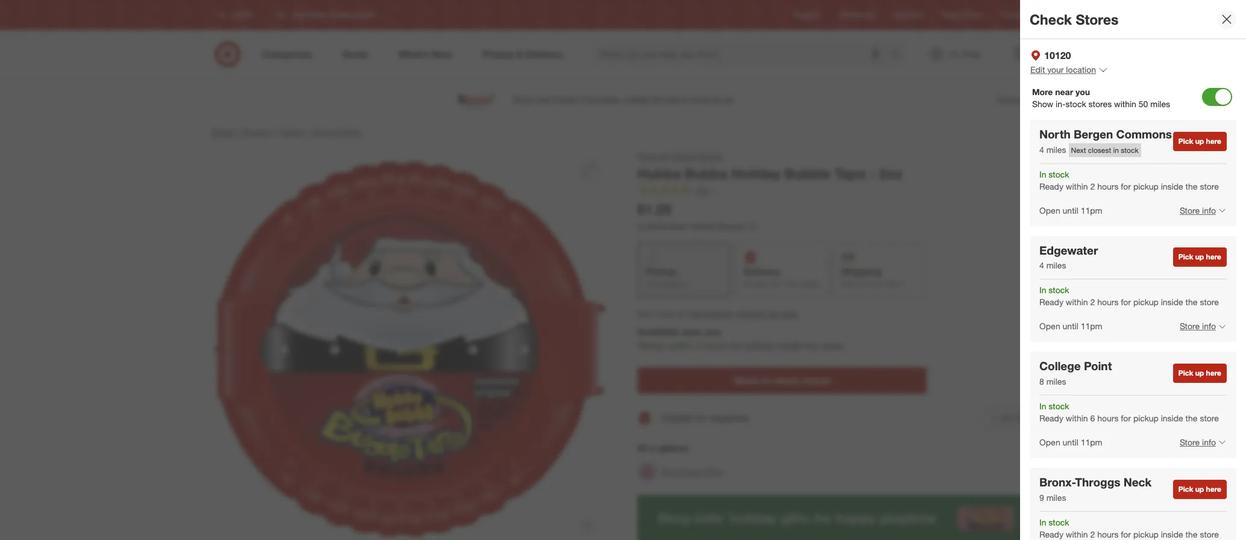Task type: vqa. For each thing, say whether or not it's contained in the screenshot.
near to the right
yes



Task type: locate. For each thing, give the bounding box(es) containing it.
ready for edgewater
[[1040, 297, 1064, 308]]

at down $1.29 on the right top of the page
[[638, 221, 645, 231]]

ready for bronx-
[[1040, 530, 1064, 540]]

1 store info from the top
[[1180, 205, 1217, 216]]

until up bronx-
[[1063, 438, 1079, 448]]

show
[[1033, 99, 1054, 109], [734, 375, 760, 387]]

1 vertical spatial store info button
[[1173, 314, 1228, 340]]

1 in from the top
[[1040, 169, 1047, 179]]

stores right check
[[1076, 11, 1119, 28]]

1 vertical spatial stores
[[802, 375, 831, 387]]

pickup
[[1134, 181, 1159, 191], [1134, 297, 1159, 308], [745, 340, 774, 352], [1134, 414, 1159, 424], [1134, 530, 1159, 540]]

ready down edgewater 4 miles at the right of the page
[[1040, 297, 1064, 308]]

you inside "available near you ready within 2 hours for pickup inside the store"
[[705, 326, 722, 338]]

gum & mints link
[[312, 127, 361, 137]]

shop
[[638, 151, 658, 162]]

target link
[[211, 127, 234, 137]]

0 vertical spatial in stock ready within 2 hours for pickup inside the store
[[1040, 169, 1220, 191]]

north bergen commons 4 miles next closest in stock
[[1040, 127, 1173, 155]]

/ left gum
[[307, 127, 310, 137]]

2 in stock ready within 2 hours for pickup inside the store from the top
[[1040, 285, 1220, 308]]

2 vertical spatial store
[[1180, 438, 1201, 448]]

1 horizontal spatial in-
[[1056, 99, 1066, 109]]

stores inside find stores link
[[1017, 11, 1038, 20]]

1 open from the top
[[1040, 205, 1061, 216]]

4 down 'north'
[[1040, 144, 1045, 155]]

1 until from the top
[[1063, 205, 1079, 216]]

1 vertical spatial at
[[677, 308, 685, 320]]

open until 11pm down 6
[[1040, 438, 1103, 448]]

2 vertical spatial open until 11pm
[[1040, 438, 1103, 448]]

4 up from the top
[[1196, 485, 1205, 494]]

9
[[1040, 493, 1045, 503]]

hubba right the all
[[671, 151, 696, 162]]

0 horizontal spatial stores
[[802, 375, 831, 387]]

1 info from the top
[[1203, 205, 1217, 216]]

for for north bergen commons
[[1122, 181, 1132, 191]]

0 vertical spatial store info button
[[1173, 197, 1228, 224]]

target
[[942, 11, 962, 20], [211, 127, 234, 137]]

hours down not sold at manhattan herald square
[[704, 340, 728, 352]]

bubble
[[785, 165, 831, 182]]

bronx-throggs neck 9 miles
[[1040, 476, 1152, 503]]

0 vertical spatial square
[[717, 221, 744, 231]]

3 until from the top
[[1063, 438, 1079, 448]]

hubba down the all
[[638, 165, 681, 182]]

0 vertical spatial open
[[1040, 205, 1061, 216]]

in down edgewater 4 miles at the right of the page
[[1040, 285, 1047, 296]]

miles down the "edgewater"
[[1047, 261, 1067, 271]]

4 pick up here button from the top
[[1174, 480, 1228, 500]]

2 here from the top
[[1207, 253, 1222, 262]]

0 horizontal spatial stores
[[1017, 11, 1038, 20]]

find stores
[[1002, 11, 1038, 20]]

1 horizontal spatial stores
[[1089, 99, 1113, 109]]

3 pick up here from the top
[[1179, 369, 1222, 378]]

1 horizontal spatial target
[[942, 11, 962, 20]]

11pm up the "edgewater"
[[1081, 205, 1103, 216]]

1 4 from the top
[[1040, 144, 1045, 155]]

north
[[1040, 127, 1071, 141]]

within down next on the top
[[1066, 181, 1089, 191]]

stock inside "north bergen commons 4 miles next closest in stock"
[[1122, 146, 1139, 155]]

square
[[717, 221, 744, 231], [768, 308, 799, 320]]

2 store from the top
[[1180, 321, 1201, 332]]

near down not sold at manhattan herald square
[[682, 326, 702, 338]]

0 vertical spatial target
[[942, 11, 962, 20]]

2 down not sold at manhattan herald square
[[696, 340, 701, 352]]

2 4 from the top
[[1040, 261, 1045, 271]]

2 down edgewater 4 miles at the right of the page
[[1091, 297, 1096, 308]]

2 vertical spatial in stock ready within 2 hours for pickup inside the store
[[1040, 518, 1220, 540]]

sold
[[656, 308, 674, 320]]

11pm for 8
[[1081, 438, 1103, 448]]

4
[[1040, 144, 1045, 155], [1040, 261, 1045, 271]]

store
[[1201, 181, 1220, 191], [1201, 297, 1220, 308], [821, 340, 843, 352], [1201, 414, 1220, 424], [1201, 530, 1220, 540]]

within inside "available near you ready within 2 hours for pickup inside the store"
[[668, 340, 693, 352]]

until up college
[[1063, 321, 1079, 332]]

not
[[646, 280, 657, 289], [638, 308, 653, 320]]

3 open from the top
[[1040, 438, 1061, 448]]

search button
[[884, 41, 913, 70]]

in- down "available near you ready within 2 hours for pickup inside the store" at the bottom right of page
[[762, 375, 774, 387]]

2 info from the top
[[1203, 321, 1217, 332]]

7
[[902, 280, 906, 289]]

1 here from the top
[[1207, 137, 1222, 146]]

throggs
[[1076, 476, 1121, 490]]

1 vertical spatial in stock ready within 2 hours for pickup inside the store
[[1040, 285, 1220, 308]]

0 vertical spatial 11pm
[[1081, 205, 1103, 216]]

not down pickup
[[646, 280, 657, 289]]

0 vertical spatial stores
[[1089, 99, 1113, 109]]

tape
[[835, 165, 866, 182]]

ready right item
[[1040, 414, 1064, 424]]

inside for edgewater
[[1162, 297, 1184, 308]]

pick up here button for north bergen commons
[[1174, 132, 1228, 151]]

miles down 'north'
[[1047, 144, 1067, 155]]

in- up 'north'
[[1056, 99, 1066, 109]]

within left 6
[[1066, 414, 1089, 424]]

hours down edgewater 4 miles at the right of the page
[[1098, 297, 1119, 308]]

in down 'north'
[[1040, 169, 1047, 179]]

in stock ready within 2 hours for pickup inside the store for miles
[[1040, 285, 1220, 308]]

stores inside the 'check stores' dialog
[[1076, 11, 1119, 28]]

pickup for north bergen commons
[[1134, 181, 1159, 191]]

11pm for miles
[[1081, 321, 1103, 332]]

in
[[1040, 169, 1047, 179], [1040, 285, 1047, 296], [1040, 402, 1047, 412], [1040, 518, 1047, 528]]

2 open until 11pm from the top
[[1040, 321, 1103, 332]]

miles inside more near you show in-stock stores within 50 miles
[[1151, 99, 1171, 109]]

info for edgewater
[[1203, 321, 1217, 332]]

in stock ready within 2 hours for pickup inside the store for commons
[[1040, 169, 1220, 191]]

the inside in stock ready within 6 hours for pickup inside the store
[[1186, 414, 1198, 424]]

manhattan up "available near you ready within 2 hours for pickup inside the store" at the bottom right of page
[[688, 308, 734, 320]]

1 pick from the top
[[1179, 137, 1194, 146]]

store inside "available near you ready within 2 hours for pickup inside the store"
[[821, 340, 843, 352]]

in for college
[[1040, 402, 1047, 412]]

0 vertical spatial not
[[646, 280, 657, 289]]

open up the "edgewater"
[[1040, 205, 1061, 216]]

2 down closest on the right top
[[1091, 181, 1096, 191]]

1 vertical spatial 4
[[1040, 261, 1045, 271]]

stock inside button
[[774, 375, 800, 387]]

inside inside in stock ready within 6 hours for pickup inside the store
[[1162, 414, 1184, 424]]

in down 8
[[1040, 402, 1047, 412]]

1 in stock ready within 2 hours for pickup inside the store from the top
[[1040, 169, 1220, 191]]

0 horizontal spatial target
[[211, 127, 234, 137]]

not left sold
[[638, 308, 653, 320]]

0 vertical spatial herald
[[690, 221, 715, 231]]

3 in stock ready within 2 hours for pickup inside the store from the top
[[1040, 518, 1220, 540]]

ready down available at right bottom
[[638, 340, 665, 352]]

hours inside in stock ready within 6 hours for pickup inside the store
[[1098, 414, 1119, 424]]

here
[[1207, 137, 1222, 146], [1207, 253, 1222, 262], [1207, 369, 1222, 378], [1207, 485, 1222, 494]]

pick for north bergen commons
[[1179, 137, 1194, 146]]

store info button
[[1173, 197, 1228, 224], [1173, 314, 1228, 340], [1173, 430, 1228, 456]]

in stock ready within 2 hours for pickup inside the store
[[1040, 169, 1220, 191], [1040, 285, 1220, 308], [1040, 518, 1220, 540]]

2 store info from the top
[[1180, 321, 1217, 332]]

3 info from the top
[[1203, 438, 1217, 448]]

point
[[1085, 359, 1113, 373]]

1 store from the top
[[1180, 205, 1201, 216]]

inside for bronx-throggs neck
[[1162, 530, 1184, 540]]

miles right the 9
[[1047, 493, 1067, 503]]

up
[[1196, 137, 1205, 146], [1196, 253, 1205, 262], [1196, 369, 1205, 378], [1196, 485, 1205, 494]]

stores
[[1017, 11, 1038, 20], [1076, 11, 1119, 28]]

3 store from the top
[[1180, 438, 1201, 448]]

0 horizontal spatial show
[[734, 375, 760, 387]]

hubba bubba holiday bubble tape - 2oz, 1 of 9 image
[[211, 151, 609, 541]]

for inside in stock ready within 6 hours for pickup inside the store
[[1122, 414, 1132, 424]]

1 horizontal spatial you
[[1076, 87, 1091, 97]]

within
[[1115, 99, 1137, 109], [1066, 181, 1089, 191], [1066, 297, 1089, 308], [668, 340, 693, 352], [1066, 414, 1089, 424], [1066, 530, 1089, 540]]

2 open from the top
[[1040, 321, 1061, 332]]

store inside in stock ready within 6 hours for pickup inside the store
[[1201, 414, 1220, 424]]

1 vertical spatial open
[[1040, 321, 1061, 332]]

store info button for edgewater
[[1173, 314, 1228, 340]]

ad
[[865, 11, 874, 20]]

store info button for college point
[[1173, 430, 1228, 456]]

3 store info button from the top
[[1173, 430, 1228, 456]]

pick for college point
[[1179, 369, 1194, 378]]

pick up here button
[[1174, 132, 1228, 151], [1174, 248, 1228, 267], [1174, 364, 1228, 383], [1174, 480, 1228, 500]]

1 vertical spatial open until 11pm
[[1040, 321, 1103, 332]]

3 here from the top
[[1207, 369, 1222, 378]]

2 up from the top
[[1196, 253, 1205, 262]]

hours down in
[[1098, 181, 1119, 191]]

4 pick from the top
[[1179, 485, 1194, 494]]

near inside "available near you ready within 2 hours for pickup inside the store"
[[682, 326, 702, 338]]

in stock ready within 6 hours for pickup inside the store
[[1040, 402, 1220, 424]]

open up bronx-
[[1040, 438, 1061, 448]]

0 horizontal spatial square
[[717, 221, 744, 231]]

holiday
[[732, 165, 781, 182]]

circle
[[964, 11, 982, 20]]

0 vertical spatial store
[[1180, 205, 1201, 216]]

3 up from the top
[[1196, 369, 1205, 378]]

0 horizontal spatial near
[[682, 326, 702, 338]]

near right more
[[1056, 87, 1074, 97]]

1 horizontal spatial near
[[1056, 87, 1074, 97]]

0 vertical spatial in-
[[1056, 99, 1066, 109]]

0 horizontal spatial /
[[237, 127, 239, 137]]

0 horizontal spatial in-
[[762, 375, 774, 387]]

stores for find stores
[[1017, 11, 1038, 20]]

info for college point
[[1203, 438, 1217, 448]]

1 vertical spatial you
[[705, 326, 722, 338]]

1 up from the top
[[1196, 137, 1205, 146]]

2 down bronx-throggs neck 9 miles
[[1091, 530, 1096, 540]]

1 vertical spatial near
[[682, 326, 702, 338]]

1 vertical spatial target
[[211, 127, 234, 137]]

in
[[1114, 146, 1120, 155]]

2 until from the top
[[1063, 321, 1079, 332]]

2 in from the top
[[1040, 285, 1047, 296]]

1 pick up here from the top
[[1179, 137, 1222, 146]]

1 vertical spatial until
[[1063, 321, 1079, 332]]

2 stores from the left
[[1076, 11, 1119, 28]]

stores right the find
[[1017, 11, 1038, 20]]

0 vertical spatial open until 11pm
[[1040, 205, 1103, 216]]

in-
[[1056, 99, 1066, 109], [762, 375, 774, 387]]

in for north
[[1040, 169, 1047, 179]]

in inside in stock ready within 6 hours for pickup inside the store
[[1040, 402, 1047, 412]]

2 pick up here button from the top
[[1174, 248, 1228, 267]]

/ left candy
[[275, 127, 278, 137]]

miles inside bronx-throggs neck 9 miles
[[1047, 493, 1067, 503]]

2 vertical spatial store info
[[1180, 438, 1217, 448]]

0 vertical spatial show
[[1033, 99, 1054, 109]]

0 vertical spatial bubba
[[698, 151, 723, 162]]

target / grocery / candy / gum & mints
[[211, 127, 361, 137]]

2 vertical spatial until
[[1063, 438, 1079, 448]]

2 vertical spatial info
[[1203, 438, 1217, 448]]

1 vertical spatial not
[[638, 308, 653, 320]]

open for point
[[1040, 438, 1061, 448]]

pickup inside "available near you ready within 2 hours for pickup inside the store"
[[745, 340, 774, 352]]

1 vertical spatial hubba
[[638, 165, 681, 182]]

store info for college point
[[1180, 438, 1217, 448]]

miles right 8
[[1047, 377, 1067, 387]]

open until 11pm for bergen
[[1040, 205, 1103, 216]]

1 horizontal spatial /
[[275, 127, 278, 137]]

for for edgewater
[[1122, 297, 1132, 308]]

store
[[1180, 205, 1201, 216], [1180, 321, 1201, 332], [1180, 438, 1201, 448]]

hours for neck
[[1098, 530, 1119, 540]]

1 vertical spatial advertisement region
[[638, 496, 1036, 541]]

have
[[683, 467, 702, 478]]

0 vertical spatial near
[[1056, 87, 1074, 97]]

ready inside in stock ready within 6 hours for pickup inside the store
[[1040, 414, 1064, 424]]

3 pick up here button from the top
[[1174, 364, 1228, 383]]

within for edgewater
[[1066, 297, 1089, 308]]

open up college
[[1040, 321, 1061, 332]]

3 store info from the top
[[1180, 438, 1217, 448]]

3 / from the left
[[307, 127, 310, 137]]

info for north bergen commons
[[1203, 205, 1217, 216]]

2 horizontal spatial /
[[307, 127, 310, 137]]

pick up here for edgewater
[[1179, 253, 1222, 262]]

edit your location button
[[1030, 63, 1109, 76]]

2 store info button from the top
[[1173, 314, 1228, 340]]

4 in from the top
[[1040, 518, 1047, 528]]

here for edgewater
[[1207, 253, 1222, 262]]

3 in from the top
[[1040, 402, 1047, 412]]

square down as
[[768, 308, 799, 320]]

store for edgewater
[[1201, 297, 1220, 308]]

2 pick from the top
[[1179, 253, 1194, 262]]

not inside pickup not available
[[646, 280, 657, 289]]

pickup for bronx-throggs neck
[[1134, 530, 1159, 540]]

0 horizontal spatial herald
[[690, 221, 715, 231]]

store for college point
[[1180, 438, 1201, 448]]

delivery as soon as 11am today
[[744, 266, 820, 289]]

hours for miles
[[1098, 297, 1119, 308]]

2 vertical spatial store info button
[[1173, 430, 1228, 456]]

until up the "edgewater"
[[1063, 205, 1079, 216]]

location
[[1067, 64, 1097, 75]]

here for college point
[[1207, 369, 1222, 378]]

pickup for edgewater
[[1134, 297, 1159, 308]]

square up delivery
[[717, 221, 744, 231]]

open until 11pm up college
[[1040, 321, 1103, 332]]

registry link
[[794, 10, 821, 20]]

it
[[856, 280, 860, 289]]

in down the 9
[[1040, 518, 1047, 528]]

0 vertical spatial you
[[1076, 87, 1091, 97]]

stores
[[1089, 99, 1113, 109], [802, 375, 831, 387]]

ready down 'north'
[[1040, 181, 1064, 191]]

1 vertical spatial 11pm
[[1081, 321, 1103, 332]]

0 vertical spatial until
[[1063, 205, 1079, 216]]

within left 50
[[1115, 99, 1137, 109]]

you down the location
[[1076, 87, 1091, 97]]

mints
[[340, 127, 361, 137]]

0 vertical spatial 4
[[1040, 144, 1045, 155]]

store for edgewater
[[1180, 321, 1201, 332]]

ready down the 9
[[1040, 530, 1064, 540]]

1 vertical spatial in-
[[762, 375, 774, 387]]

1 horizontal spatial herald
[[737, 308, 765, 320]]

miles inside edgewater 4 miles
[[1047, 261, 1067, 271]]

store info
[[1180, 205, 1217, 216], [1180, 321, 1217, 332], [1180, 438, 1217, 448]]

store for north bergen commons
[[1201, 181, 1220, 191]]

at manhattan herald square
[[638, 221, 744, 231]]

show up the registries
[[734, 375, 760, 387]]

2 vertical spatial 11pm
[[1081, 438, 1103, 448]]

within inside in stock ready within 6 hours for pickup inside the store
[[1066, 414, 1089, 424]]

available near you ready within 2 hours for pickup inside the store
[[638, 326, 843, 352]]

3 pick from the top
[[1179, 369, 1194, 378]]

within down edgewater 4 miles at the right of the page
[[1066, 297, 1089, 308]]

available
[[659, 280, 687, 289]]

the
[[1186, 181, 1198, 191], [1186, 297, 1198, 308], [805, 340, 819, 352], [1186, 414, 1198, 424], [1186, 530, 1198, 540]]

4 down the "edgewater"
[[1040, 261, 1045, 271]]

2 pick up here from the top
[[1179, 253, 1222, 262]]

open until 11pm up the "edgewater"
[[1040, 205, 1103, 216]]

within down available at right bottom
[[668, 340, 693, 352]]

herald up "available near you ready within 2 hours for pickup inside the store" at the bottom right of page
[[737, 308, 765, 320]]

1 open until 11pm from the top
[[1040, 205, 1103, 216]]

1 vertical spatial bubba
[[685, 165, 728, 182]]

1 horizontal spatial square
[[768, 308, 799, 320]]

open until 11pm for point
[[1040, 438, 1103, 448]]

2 11pm from the top
[[1081, 321, 1103, 332]]

pick
[[1179, 137, 1194, 146], [1179, 253, 1194, 262], [1179, 369, 1194, 378], [1179, 485, 1194, 494]]

in- inside more near you show in-stock stores within 50 miles
[[1056, 99, 1066, 109]]

11pm
[[1081, 205, 1103, 216], [1081, 321, 1103, 332], [1081, 438, 1103, 448]]

target for target / grocery / candy / gum & mints
[[211, 127, 234, 137]]

within for college
[[1066, 414, 1089, 424]]

a
[[650, 443, 656, 455]]

until
[[1063, 205, 1079, 216], [1063, 321, 1079, 332], [1063, 438, 1079, 448]]

1 store info button from the top
[[1173, 197, 1228, 224]]

you down not sold at manhattan herald square
[[705, 326, 722, 338]]

stores inside more near you show in-stock stores within 50 miles
[[1089, 99, 1113, 109]]

2
[[1091, 181, 1096, 191], [1091, 297, 1096, 308], [696, 340, 701, 352], [1091, 530, 1096, 540]]

add item
[[1001, 414, 1030, 423]]

for
[[1122, 181, 1132, 191], [1122, 297, 1132, 308], [731, 340, 743, 352], [696, 412, 707, 424], [1122, 414, 1132, 424], [1122, 530, 1132, 540]]

near inside more near you show in-stock stores within 50 miles
[[1056, 87, 1074, 97]]

1 horizontal spatial stores
[[1076, 11, 1119, 28]]

by
[[862, 280, 869, 289]]

must
[[662, 467, 681, 478]]

4 inside edgewater 4 miles
[[1040, 261, 1045, 271]]

you inside more near you show in-stock stores within 50 miles
[[1076, 87, 1091, 97]]

1 vertical spatial info
[[1203, 321, 1217, 332]]

11pm down 6
[[1081, 438, 1103, 448]]

college
[[1040, 359, 1081, 373]]

stock
[[1066, 99, 1087, 109], [1122, 146, 1139, 155], [1049, 169, 1070, 179], [1049, 285, 1070, 296], [774, 375, 800, 387], [1049, 402, 1070, 412], [1049, 518, 1070, 528]]

available
[[638, 326, 679, 338]]

1 vertical spatial store
[[1180, 321, 1201, 332]]

0 vertical spatial at
[[638, 221, 645, 231]]

open for 4
[[1040, 321, 1061, 332]]

0 horizontal spatial you
[[705, 326, 722, 338]]

at right sold
[[677, 308, 685, 320]]

1 vertical spatial store info
[[1180, 321, 1217, 332]]

/ right the target link
[[237, 127, 239, 137]]

11pm up point
[[1081, 321, 1103, 332]]

4 here from the top
[[1207, 485, 1222, 494]]

1 vertical spatial square
[[768, 308, 799, 320]]

open until 11pm
[[1040, 205, 1103, 216], [1040, 321, 1103, 332], [1040, 438, 1103, 448]]

What can we help you find? suggestions appear below search field
[[593, 41, 893, 68]]

1 11pm from the top
[[1081, 205, 1103, 216]]

open for bergen
[[1040, 205, 1061, 216]]

0 vertical spatial store info
[[1180, 205, 1217, 216]]

herald down 100
[[690, 221, 715, 231]]

1 vertical spatial show
[[734, 375, 760, 387]]

target left grocery link
[[211, 127, 234, 137]]

manhattan down $1.29 on the right top of the page
[[647, 221, 688, 231]]

10120
[[1045, 49, 1072, 61]]

2 vertical spatial open
[[1040, 438, 1061, 448]]

add
[[1001, 414, 1014, 423]]

near for in-
[[1056, 87, 1074, 97]]

pickup inside in stock ready within 6 hours for pickup inside the store
[[1134, 414, 1159, 424]]

hours right 6
[[1098, 414, 1119, 424]]

advertisement region
[[201, 86, 1045, 115], [638, 496, 1036, 541]]

show down more
[[1033, 99, 1054, 109]]

miles right 50
[[1151, 99, 1171, 109]]

1 pick up here button from the top
[[1174, 132, 1228, 151]]

3 open until 11pm from the top
[[1040, 438, 1103, 448]]

3 11pm from the top
[[1081, 438, 1103, 448]]

1 horizontal spatial show
[[1033, 99, 1054, 109]]

pick up here button for edgewater
[[1174, 248, 1228, 267]]

0 vertical spatial info
[[1203, 205, 1217, 216]]

manhattan
[[647, 221, 688, 231], [688, 308, 734, 320]]

ready
[[1040, 181, 1064, 191], [1040, 297, 1064, 308], [638, 340, 665, 352], [1040, 414, 1064, 424], [1040, 530, 1064, 540]]

4 pick up here from the top
[[1179, 485, 1222, 494]]

pick up here for bronx-throggs neck
[[1179, 485, 1222, 494]]

target left circle
[[942, 11, 962, 20]]

hours down bronx-throggs neck 9 miles
[[1098, 530, 1119, 540]]

next
[[1072, 146, 1087, 155]]

edit your location
[[1031, 64, 1097, 75]]

within down bronx-throggs neck 9 miles
[[1066, 530, 1089, 540]]

1 stores from the left
[[1017, 11, 1038, 20]]



Task type: describe. For each thing, give the bounding box(es) containing it.
$1.29
[[638, 201, 672, 217]]

target circle link
[[942, 10, 982, 20]]

1 vertical spatial manhattan
[[688, 308, 734, 320]]

redcard link
[[894, 10, 922, 20]]

open until 11pm for 4
[[1040, 321, 1103, 332]]

100 link
[[638, 185, 721, 199]]

pick up here for north bergen commons
[[1179, 137, 1222, 146]]

as
[[772, 280, 780, 289]]

the for north bergen commons
[[1186, 181, 1198, 191]]

here for bronx-throggs neck
[[1207, 485, 1222, 494]]

2oz
[[880, 165, 903, 182]]

gum
[[312, 127, 330, 137]]

item
[[1016, 414, 1030, 423]]

edgewater
[[1040, 243, 1099, 257]]

closest
[[1089, 146, 1112, 155]]

registry
[[794, 11, 821, 20]]

shop all hubba bubba hubba bubba holiday bubble tape - 2oz
[[638, 151, 903, 182]]

all
[[660, 151, 669, 162]]

1 vertical spatial herald
[[737, 308, 765, 320]]

hours for commons
[[1098, 181, 1119, 191]]

pickup for college point
[[1134, 414, 1159, 424]]

show inside more near you show in-stock stores within 50 miles
[[1033, 99, 1054, 109]]

pick for bronx-throggs neck
[[1179, 485, 1194, 494]]

weekly ad
[[840, 11, 874, 20]]

miles inside the college point 8 miles
[[1047, 377, 1067, 387]]

not sold at manhattan herald square
[[638, 308, 799, 320]]

grocery
[[242, 127, 272, 137]]

store info for edgewater
[[1180, 321, 1217, 332]]

pick up here button for college point
[[1174, 364, 1228, 383]]

100
[[695, 186, 709, 196]]

miles inside "north bergen commons 4 miles next closest in stock"
[[1047, 144, 1067, 155]]

shipping
[[842, 266, 882, 278]]

inside inside "available near you ready within 2 hours for pickup inside the store"
[[777, 340, 802, 352]]

0 vertical spatial hubba
[[671, 151, 696, 162]]

in for bronx-
[[1040, 518, 1047, 528]]

search
[[884, 49, 913, 61]]

inside for college point
[[1162, 414, 1184, 424]]

show in-stock stores
[[734, 375, 831, 387]]

stock inside more near you show in-stock stores within 50 miles
[[1066, 99, 1087, 109]]

must have gifts button
[[638, 459, 723, 486]]

gifts
[[705, 467, 723, 478]]

hours inside "available near you ready within 2 hours for pickup inside the store"
[[704, 340, 728, 352]]

2 for north
[[1091, 181, 1096, 191]]

2 inside "available near you ready within 2 hours for pickup inside the store"
[[696, 340, 701, 352]]

pickup
[[646, 266, 677, 278]]

for for college point
[[1122, 414, 1132, 424]]

stores inside button
[[802, 375, 831, 387]]

up for college point
[[1196, 369, 1205, 378]]

your
[[1048, 64, 1064, 75]]

for inside "available near you ready within 2 hours for pickup inside the store"
[[731, 340, 743, 352]]

stock inside in stock ready within 6 hours for pickup inside the store
[[1049, 402, 1070, 412]]

until for bergen
[[1063, 205, 1079, 216]]

the inside "available near you ready within 2 hours for pickup inside the store"
[[805, 340, 819, 352]]

the for edgewater
[[1186, 297, 1198, 308]]

dec
[[887, 280, 900, 289]]

weekly
[[840, 11, 863, 20]]

find stores link
[[1002, 10, 1038, 20]]

50
[[1139, 99, 1149, 109]]

get
[[842, 280, 854, 289]]

up for north bergen commons
[[1196, 137, 1205, 146]]

you for available near you
[[705, 326, 722, 338]]

0 vertical spatial manhattan
[[647, 221, 688, 231]]

ready for north
[[1040, 181, 1064, 191]]

4 inside "north bergen commons 4 miles next closest in stock"
[[1040, 144, 1045, 155]]

grocery link
[[242, 127, 272, 137]]

pick for edgewater
[[1179, 253, 1194, 262]]

find
[[1002, 11, 1015, 20]]

until for 4
[[1063, 321, 1079, 332]]

shipping get it by thu, dec 7
[[842, 266, 906, 289]]

11pm for commons
[[1081, 205, 1103, 216]]

edit
[[1031, 64, 1046, 75]]

as
[[744, 280, 752, 289]]

6
[[1091, 414, 1096, 424]]

store for college point
[[1201, 414, 1220, 424]]

in- inside button
[[762, 375, 774, 387]]

must have gifts
[[662, 467, 723, 478]]

stores for check stores
[[1076, 11, 1119, 28]]

for for bronx-throggs neck
[[1122, 530, 1132, 540]]

in for edgewater
[[1040, 285, 1047, 296]]

registries
[[710, 412, 750, 424]]

up for edgewater
[[1196, 253, 1205, 262]]

more
[[1033, 87, 1054, 97]]

2 / from the left
[[275, 127, 278, 137]]

manhattan herald square button
[[688, 307, 799, 321]]

near for within
[[682, 326, 702, 338]]

delivery
[[744, 266, 781, 278]]

within for bronx-
[[1066, 530, 1089, 540]]

until for point
[[1063, 438, 1079, 448]]

add item button
[[985, 409, 1036, 428]]

store info button for north bergen commons
[[1173, 197, 1228, 224]]

show inside button
[[734, 375, 760, 387]]

check stores
[[1030, 11, 1119, 28]]

candy link
[[280, 127, 304, 137]]

1 / from the left
[[237, 127, 239, 137]]

neck
[[1124, 476, 1152, 490]]

commons
[[1117, 127, 1173, 141]]

the for college point
[[1186, 414, 1198, 424]]

0 vertical spatial advertisement region
[[201, 86, 1045, 115]]

glance
[[659, 443, 689, 455]]

2 for bronx-
[[1091, 530, 1096, 540]]

up for bronx-throggs neck
[[1196, 485, 1205, 494]]

you for more near you
[[1076, 87, 1091, 97]]

candy
[[280, 127, 304, 137]]

show in-stock stores button
[[638, 368, 927, 394]]

store for bronx-throggs neck
[[1201, 530, 1220, 540]]

eligible for registries
[[662, 412, 750, 424]]

store for north bergen commons
[[1180, 205, 1201, 216]]

ready inside "available near you ready within 2 hours for pickup inside the store"
[[638, 340, 665, 352]]

&
[[333, 127, 338, 137]]

soon
[[754, 280, 770, 289]]

more near you show in-stock stores within 50 miles
[[1033, 87, 1171, 109]]

within inside more near you show in-stock stores within 50 miles
[[1115, 99, 1137, 109]]

pick up here for college point
[[1179, 369, 1222, 378]]

ready for college
[[1040, 414, 1064, 424]]

check stores dialog
[[1021, 0, 1247, 541]]

-
[[870, 165, 876, 182]]

target for target circle
[[942, 11, 962, 20]]

redcard
[[894, 11, 922, 20]]

0 horizontal spatial at
[[638, 221, 645, 231]]

hours for 8
[[1098, 414, 1119, 424]]

2 for edgewater
[[1091, 297, 1096, 308]]

in stock ready within 2 hours for pickup inside the store for neck
[[1040, 518, 1220, 540]]

store info for north bergen commons
[[1180, 205, 1217, 216]]

inside for north bergen commons
[[1162, 181, 1184, 191]]

within for north
[[1066, 181, 1089, 191]]

college point 8 miles
[[1040, 359, 1113, 387]]

at a glance
[[638, 443, 689, 455]]

1 horizontal spatial at
[[677, 308, 685, 320]]

bronx-
[[1040, 476, 1076, 490]]

8
[[1040, 377, 1045, 387]]

thu,
[[871, 280, 885, 289]]

eligible
[[662, 412, 693, 424]]

here for north bergen commons
[[1207, 137, 1222, 146]]

pickup not available
[[646, 266, 687, 289]]

the for bronx-throggs neck
[[1186, 530, 1198, 540]]

target circle
[[942, 11, 982, 20]]

pick up here button for bronx-throggs neck
[[1174, 480, 1228, 500]]



